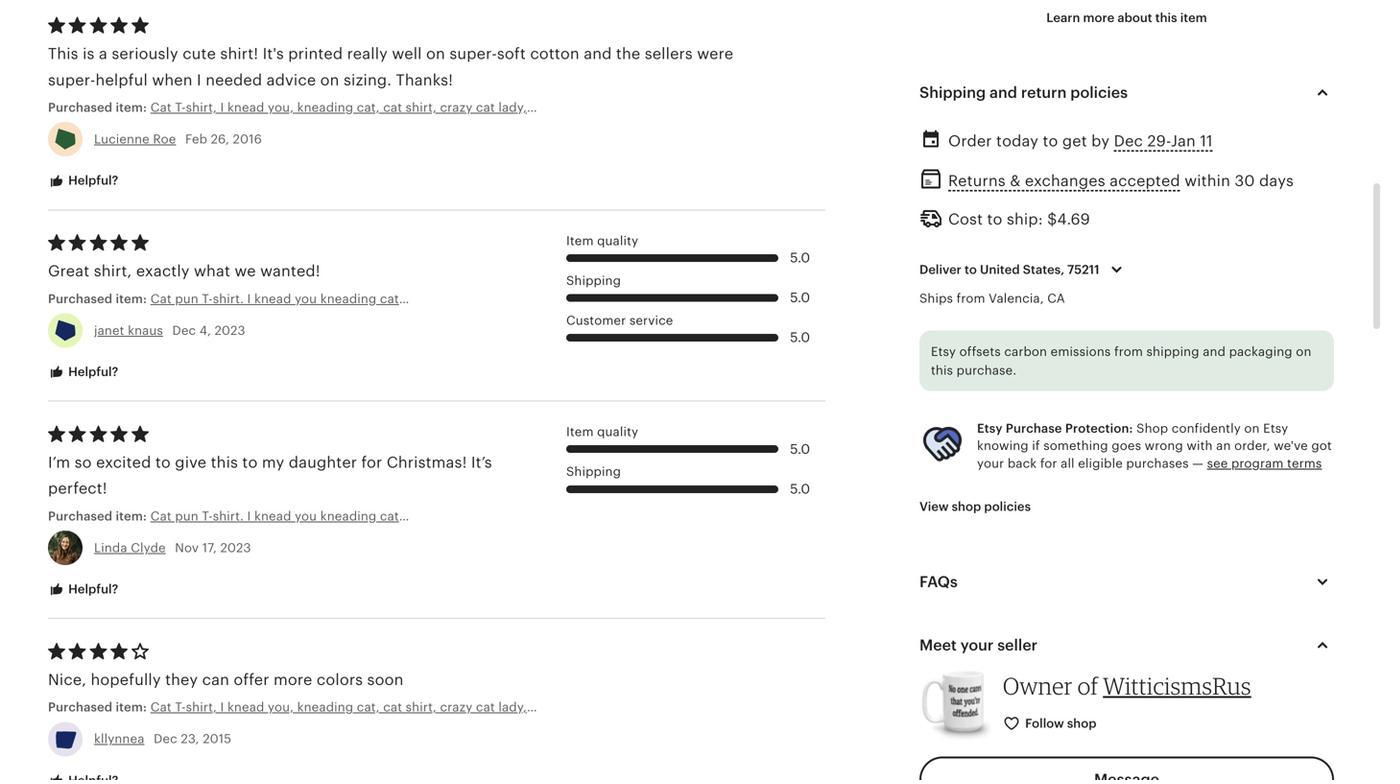 Task type: vqa. For each thing, say whether or not it's contained in the screenshot.
United
yes



Task type: locate. For each thing, give the bounding box(es) containing it.
helpful? down "lucienne" at the left of page
[[65, 173, 118, 188]]

2 knead from the top
[[228, 701, 264, 715]]

0 vertical spatial cat,
[[357, 100, 380, 115]]

0 vertical spatial and
[[584, 45, 612, 63]]

by
[[1092, 133, 1110, 150]]

item for great shirt, exactly what we wanted!
[[567, 234, 594, 248]]

1 vertical spatial ladies
[[684, 701, 720, 715]]

knead down offer
[[228, 701, 264, 715]]

purchased down great
[[48, 292, 113, 306]]

t for this is a seriously cute shirt!  it's printed really well on super-soft cotton and the sellers were super-helpful when i needed advice on sizing.  thanks!
[[794, 100, 801, 115]]

cat, for printed
[[357, 100, 380, 115]]

0 vertical spatial ladies
[[684, 100, 720, 115]]

2 lady, from the top
[[499, 701, 527, 715]]

1 vertical spatial cat,
[[357, 701, 380, 715]]

1 lady, from the top
[[499, 100, 527, 115]]

cat t-shirt, i knead you, kneading cat, cat shirt, crazy cat lady, graphic tee, graphic tee, ladies shirt, mens t shirt, funny tshirt link for printed
[[150, 99, 909, 116]]

1 vertical spatial cat t-shirt, i knead you, kneading cat, cat shirt, crazy cat lady, graphic tee, graphic tee, ladies shirt, mens t shirt, funny tshirt link
[[150, 699, 909, 717]]

1 horizontal spatial this
[[931, 363, 954, 378]]

1 vertical spatial funny
[[839, 701, 873, 715]]

terms
[[1288, 456, 1323, 471]]

i for offer
[[220, 701, 224, 715]]

this right give
[[211, 454, 238, 471]]

3 helpful? button from the top
[[34, 572, 133, 608]]

christmas!
[[387, 454, 467, 471]]

2 vertical spatial helpful? button
[[34, 572, 133, 608]]

item: down hopefully
[[116, 701, 147, 715]]

super- down this
[[48, 71, 96, 89]]

1 cat, from the top
[[357, 100, 380, 115]]

cat, down soon
[[357, 701, 380, 715]]

kneading down "advice"
[[297, 100, 354, 115]]

item quality for great shirt, exactly what we wanted!
[[567, 234, 639, 248]]

2 vertical spatial and
[[1203, 345, 1226, 359]]

soon
[[367, 672, 404, 689]]

shop right follow
[[1068, 717, 1097, 731]]

t- down when
[[175, 100, 186, 115]]

$
[[1048, 211, 1058, 228]]

etsy left offsets
[[931, 345, 956, 359]]

etsy inside the etsy offsets carbon emissions from shipping and packaging on this purchase.
[[931, 345, 956, 359]]

this left item
[[1156, 10, 1178, 25]]

tee,
[[581, 100, 604, 115], [657, 100, 680, 115], [581, 701, 604, 715], [657, 701, 680, 715]]

4 item: from the top
[[116, 701, 147, 715]]

mens for nice, hopefully they can offer more colors soon
[[757, 701, 790, 715]]

helpful? for i'm so excited to give this to my daughter for christmas! it's perfect!
[[65, 582, 118, 597]]

helpful? for this is a seriously cute shirt!  it's printed really well on super-soft cotton and the sellers were super-helpful when i needed advice on sizing.  thanks!
[[65, 173, 118, 188]]

0 horizontal spatial from
[[957, 292, 986, 306]]

etsy up we've
[[1264, 422, 1289, 436]]

30
[[1235, 172, 1256, 189]]

1 vertical spatial knead
[[228, 701, 264, 715]]

t- for seriously
[[175, 100, 186, 115]]

janet knaus link
[[94, 323, 163, 338]]

2023 right 17,
[[220, 541, 251, 555]]

cat
[[383, 100, 402, 115], [476, 100, 495, 115], [383, 701, 402, 715], [476, 701, 495, 715]]

ladies for nice, hopefully they can offer more colors soon
[[684, 701, 720, 715]]

item: down helpful
[[116, 100, 147, 115]]

your
[[978, 456, 1005, 471], [961, 637, 994, 654]]

cat, down sizing. at the top of the page
[[357, 100, 380, 115]]

2 tshirt from the top
[[877, 701, 909, 715]]

clyde
[[131, 541, 166, 555]]

1 knead from the top
[[228, 100, 264, 115]]

1 vertical spatial 2023
[[220, 541, 251, 555]]

0 horizontal spatial etsy
[[931, 345, 956, 359]]

2 helpful? button from the top
[[34, 355, 133, 390]]

this is a seriously cute shirt!  it's printed really well on super-soft cotton and the sellers were super-helpful when i needed advice on sizing.  thanks!
[[48, 45, 734, 89]]

knead
[[228, 100, 264, 115], [228, 701, 264, 715]]

dec 29-jan 11 button
[[1114, 127, 1214, 155]]

helpful? for great shirt, exactly what we wanted!
[[65, 365, 118, 379]]

super- up the thanks!
[[450, 45, 497, 63]]

0 vertical spatial cat
[[150, 100, 172, 115]]

3 purchased from the top
[[48, 509, 113, 524]]

from right the ships
[[957, 292, 986, 306]]

0 vertical spatial lady,
[[499, 100, 527, 115]]

from inside the etsy offsets carbon emissions from shipping and packaging on this purchase.
[[1115, 345, 1144, 359]]

to right cost
[[988, 211, 1003, 228]]

cat for can
[[150, 701, 172, 715]]

2 vertical spatial helpful?
[[65, 582, 118, 597]]

0 vertical spatial your
[[978, 456, 1005, 471]]

wanted!
[[260, 263, 320, 280]]

2 cat from the top
[[150, 701, 172, 715]]

helpful? button for great shirt, exactly what we wanted!
[[34, 355, 133, 390]]

2 helpful? from the top
[[65, 365, 118, 379]]

1 vertical spatial your
[[961, 637, 994, 654]]

2 purchased item: from the top
[[48, 509, 150, 524]]

4 5.0 from the top
[[790, 442, 811, 457]]

1 vertical spatial shop
[[1068, 717, 1097, 731]]

5 5.0 from the top
[[790, 482, 811, 497]]

give
[[175, 454, 207, 471]]

0 vertical spatial knead
[[228, 100, 264, 115]]

linda
[[94, 541, 127, 555]]

0 vertical spatial quality
[[597, 234, 639, 248]]

1 horizontal spatial from
[[1115, 345, 1144, 359]]

to left united
[[965, 263, 977, 277]]

t- down they at bottom left
[[175, 701, 186, 715]]

kneading down colors
[[297, 701, 354, 715]]

0 horizontal spatial policies
[[985, 500, 1031, 514]]

more right learn
[[1084, 10, 1115, 25]]

funny for nice, hopefully they can offer more colors soon
[[839, 701, 873, 715]]

purchased item: up janet
[[48, 292, 150, 306]]

1 tshirt from the top
[[877, 100, 909, 115]]

deliver to united states, 75211
[[920, 263, 1100, 277]]

shop
[[952, 500, 982, 514], [1068, 717, 1097, 731]]

1 vertical spatial super-
[[48, 71, 96, 89]]

0 vertical spatial purchased item:
[[48, 292, 150, 306]]

0 vertical spatial funny
[[839, 100, 873, 115]]

0 horizontal spatial shop
[[952, 500, 982, 514]]

&
[[1010, 172, 1021, 189]]

etsy up knowing
[[978, 422, 1003, 436]]

1 vertical spatial helpful?
[[65, 365, 118, 379]]

crazy for soon
[[440, 701, 473, 715]]

to
[[1043, 133, 1059, 150], [988, 211, 1003, 228], [965, 263, 977, 277], [155, 454, 171, 471], [242, 454, 258, 471]]

2 horizontal spatial and
[[1203, 345, 1226, 359]]

1 item quality from the top
[[567, 234, 639, 248]]

so
[[75, 454, 92, 471]]

1 funny from the top
[[839, 100, 873, 115]]

1 item from the top
[[567, 234, 594, 248]]

0 vertical spatial this
[[1156, 10, 1178, 25]]

this
[[1156, 10, 1178, 25], [931, 363, 954, 378], [211, 454, 238, 471]]

and left return
[[990, 84, 1018, 101]]

2 t from the top
[[794, 701, 801, 715]]

0 vertical spatial policies
[[1071, 84, 1128, 101]]

1 vertical spatial shipping
[[567, 274, 621, 288]]

0 vertical spatial item quality
[[567, 234, 639, 248]]

crazy for printed
[[440, 100, 473, 115]]

super-
[[450, 45, 497, 63], [48, 71, 96, 89]]

1 vertical spatial policies
[[985, 500, 1031, 514]]

shipping and return policies
[[920, 84, 1128, 101]]

2 vertical spatial dec
[[154, 732, 177, 747]]

2 purchased item: cat t-shirt, i knead you, kneading cat, cat shirt, crazy cat lady, graphic tee, graphic tee, ladies shirt, mens t shirt, funny tshirt from the top
[[48, 701, 909, 715]]

2 quality from the top
[[597, 425, 639, 439]]

helpful? down the linda
[[65, 582, 118, 597]]

1 vertical spatial helpful? button
[[34, 355, 133, 390]]

states,
[[1023, 263, 1065, 277]]

can
[[202, 672, 229, 689]]

and left the
[[584, 45, 612, 63]]

26,
[[211, 132, 229, 147]]

you, down offer
[[268, 701, 294, 715]]

purchased item: cat t-shirt, i knead you, kneading cat, cat shirt, crazy cat lady, graphic tee, graphic tee, ladies shirt, mens t shirt, funny tshirt for printed
[[48, 100, 909, 115]]

item
[[567, 234, 594, 248], [567, 425, 594, 439]]

1 cat t-shirt, i knead you, kneading cat, cat shirt, crazy cat lady, graphic tee, graphic tee, ladies shirt, mens t shirt, funny tshirt link from the top
[[150, 99, 909, 116]]

helpful? button for this is a seriously cute shirt!  it's printed really well on super-soft cotton and the sellers were super-helpful when i needed advice on sizing.  thanks!
[[34, 163, 133, 199]]

2023 for we
[[215, 323, 245, 338]]

1 horizontal spatial shop
[[1068, 717, 1097, 731]]

0 vertical spatial shipping
[[920, 84, 986, 101]]

kllynnea dec 23, 2015
[[94, 732, 232, 747]]

this inside i'm so excited to give this to my daughter for christmas! it's perfect!
[[211, 454, 238, 471]]

1 vertical spatial cat
[[150, 701, 172, 715]]

1 vertical spatial and
[[990, 84, 1018, 101]]

colors
[[317, 672, 363, 689]]

and right the shipping at the top
[[1203, 345, 1226, 359]]

linda clyde nov 17, 2023
[[94, 541, 251, 555]]

3 item: from the top
[[116, 509, 147, 524]]

1 vertical spatial t-
[[175, 701, 186, 715]]

1 quality from the top
[[597, 234, 639, 248]]

on right "packaging"
[[1297, 345, 1312, 359]]

on up the thanks!
[[426, 45, 446, 63]]

this inside dropdown button
[[1156, 10, 1178, 25]]

1 horizontal spatial policies
[[1071, 84, 1128, 101]]

1 vertical spatial dec
[[172, 323, 196, 338]]

protection:
[[1066, 422, 1134, 436]]

item: up linda clyde link
[[116, 509, 147, 524]]

deliver
[[920, 263, 962, 277]]

0 vertical spatial super-
[[450, 45, 497, 63]]

witticismsrus link
[[1103, 672, 1252, 700]]

more inside dropdown button
[[1084, 10, 1115, 25]]

on inside the shop confidently on etsy knowing if something goes wrong with an order, we've got your back for all eligible purchases —
[[1245, 422, 1260, 436]]

when
[[152, 71, 193, 89]]

thanks!
[[396, 71, 453, 89]]

purchased down helpful
[[48, 100, 113, 115]]

2 item from the top
[[567, 425, 594, 439]]

shipping inside dropdown button
[[920, 84, 986, 101]]

1 cat from the top
[[150, 100, 172, 115]]

helpful? button down the linda
[[34, 572, 133, 608]]

1 helpful? button from the top
[[34, 163, 133, 199]]

from left the shipping at the top
[[1115, 345, 1144, 359]]

2023
[[215, 323, 245, 338], [220, 541, 251, 555]]

cat down when
[[150, 100, 172, 115]]

item quality
[[567, 234, 639, 248], [567, 425, 639, 439]]

your down knowing
[[978, 456, 1005, 471]]

0 vertical spatial shop
[[952, 500, 982, 514]]

1 vertical spatial lady,
[[499, 701, 527, 715]]

were
[[697, 45, 734, 63]]

see program terms link
[[1208, 456, 1323, 471]]

shop for follow
[[1068, 717, 1097, 731]]

2023 for give
[[220, 541, 251, 555]]

1 kneading from the top
[[297, 100, 354, 115]]

0 vertical spatial cat t-shirt, i knead you, kneading cat, cat shirt, crazy cat lady, graphic tee, graphic tee, ladies shirt, mens t shirt, funny tshirt link
[[150, 99, 909, 116]]

1 t- from the top
[[175, 100, 186, 115]]

2 vertical spatial this
[[211, 454, 238, 471]]

2 horizontal spatial etsy
[[1264, 422, 1289, 436]]

0 vertical spatial t-
[[175, 100, 186, 115]]

cat for seriously
[[150, 100, 172, 115]]

1 purchased item: cat t-shirt, i knead you, kneading cat, cat shirt, crazy cat lady, graphic tee, graphic tee, ladies shirt, mens t shirt, funny tshirt from the top
[[48, 100, 909, 115]]

item: up janet knaus "link"
[[116, 292, 147, 306]]

2 ladies from the top
[[684, 701, 720, 715]]

knowing
[[978, 439, 1029, 453]]

funny
[[839, 100, 873, 115], [839, 701, 873, 715]]

23,
[[181, 732, 199, 747]]

1 vertical spatial item quality
[[567, 425, 639, 439]]

0 vertical spatial i
[[197, 71, 201, 89]]

1 vertical spatial mens
[[757, 701, 790, 715]]

purchased down nice,
[[48, 701, 113, 715]]

days
[[1260, 172, 1294, 189]]

0 vertical spatial you,
[[268, 100, 294, 115]]

on up order,
[[1245, 422, 1260, 436]]

you, down "advice"
[[268, 100, 294, 115]]

shop right view
[[952, 500, 982, 514]]

2 vertical spatial shipping
[[567, 465, 621, 479]]

shipping for i'm so excited to give this to my daughter for christmas! it's perfect!
[[567, 465, 621, 479]]

i for cute
[[220, 100, 224, 115]]

1 t from the top
[[794, 100, 801, 115]]

cost to ship: $ 4.69
[[949, 211, 1091, 228]]

you, for shirt!
[[268, 100, 294, 115]]

for
[[362, 454, 383, 471], [1041, 456, 1058, 471]]

3 helpful? from the top
[[65, 582, 118, 597]]

on inside the etsy offsets carbon emissions from shipping and packaging on this purchase.
[[1297, 345, 1312, 359]]

follow shop
[[1026, 717, 1097, 731]]

ship:
[[1007, 211, 1044, 228]]

1 vertical spatial kneading
[[297, 701, 354, 715]]

1 horizontal spatial more
[[1084, 10, 1115, 25]]

cat up kllynnea dec 23, 2015
[[150, 701, 172, 715]]

1 vertical spatial more
[[274, 672, 313, 689]]

your right meet
[[961, 637, 994, 654]]

i down 'nice, hopefully they can offer more colors soon' in the left bottom of the page
[[220, 701, 224, 715]]

2 vertical spatial i
[[220, 701, 224, 715]]

shipping and return policies button
[[903, 70, 1352, 116]]

purchased item: up the linda
[[48, 509, 150, 524]]

purchased item: cat t-shirt, i knead you, kneading cat, cat shirt, crazy cat lady, graphic tee, graphic tee, ladies shirt, mens t shirt, funny tshirt for soon
[[48, 701, 909, 715]]

funny for this is a seriously cute shirt!  it's printed really well on super-soft cotton and the sellers were super-helpful when i needed advice on sizing.  thanks!
[[839, 100, 873, 115]]

helpful? button down "lucienne" at the left of page
[[34, 163, 133, 199]]

1 horizontal spatial etsy
[[978, 422, 1003, 436]]

carbon
[[1005, 345, 1048, 359]]

janet
[[94, 323, 124, 338]]

item:
[[116, 100, 147, 115], [116, 292, 147, 306], [116, 509, 147, 524], [116, 701, 147, 715]]

feb
[[185, 132, 208, 147]]

i down needed
[[220, 100, 224, 115]]

2 funny from the top
[[839, 701, 873, 715]]

i down cute
[[197, 71, 201, 89]]

0 vertical spatial more
[[1084, 10, 1115, 25]]

2 item quality from the top
[[567, 425, 639, 439]]

0 horizontal spatial more
[[274, 672, 313, 689]]

1 vertical spatial item
[[567, 425, 594, 439]]

1 mens from the top
[[757, 100, 790, 115]]

2 cat, from the top
[[357, 701, 380, 715]]

shipping
[[920, 84, 986, 101], [567, 274, 621, 288], [567, 465, 621, 479]]

dec left 23,
[[154, 732, 177, 747]]

it's
[[471, 454, 492, 471]]

1 purchased from the top
[[48, 100, 113, 115]]

1 crazy from the top
[[440, 100, 473, 115]]

shop for view
[[952, 500, 982, 514]]

2 horizontal spatial this
[[1156, 10, 1178, 25]]

policies down back on the bottom right of the page
[[985, 500, 1031, 514]]

lucienne
[[94, 132, 150, 147]]

knead down needed
[[228, 100, 264, 115]]

0 vertical spatial mens
[[757, 100, 790, 115]]

shirt,
[[186, 100, 217, 115], [406, 100, 437, 115], [723, 100, 754, 115], [805, 100, 836, 115], [94, 263, 132, 280], [186, 701, 217, 715], [406, 701, 437, 715], [723, 701, 754, 715], [805, 701, 836, 715]]

0 vertical spatial item
[[567, 234, 594, 248]]

1 horizontal spatial for
[[1041, 456, 1058, 471]]

from
[[957, 292, 986, 306], [1115, 345, 1144, 359]]

0 vertical spatial 2023
[[215, 323, 245, 338]]

0 vertical spatial t
[[794, 100, 801, 115]]

0 vertical spatial helpful?
[[65, 173, 118, 188]]

more right offer
[[274, 672, 313, 689]]

quality for great shirt, exactly what we wanted!
[[597, 234, 639, 248]]

for left all
[[1041, 456, 1058, 471]]

2 crazy from the top
[[440, 701, 473, 715]]

this inside the etsy offsets carbon emissions from shipping and packaging on this purchase.
[[931, 363, 954, 378]]

packaging
[[1230, 345, 1293, 359]]

1 purchased item: from the top
[[48, 292, 150, 306]]

1 vertical spatial from
[[1115, 345, 1144, 359]]

i'm
[[48, 454, 70, 471]]

returns & exchanges accepted within 30 days
[[949, 172, 1294, 189]]

this left "purchase."
[[931, 363, 954, 378]]

you, for more
[[268, 701, 294, 715]]

roe
[[153, 132, 176, 147]]

2 cat t-shirt, i knead you, kneading cat, cat shirt, crazy cat lady, graphic tee, graphic tee, ladies shirt, mens t shirt, funny tshirt link from the top
[[150, 699, 909, 717]]

0 horizontal spatial this
[[211, 454, 238, 471]]

helpful? down janet
[[65, 365, 118, 379]]

1 vertical spatial you,
[[268, 701, 294, 715]]

for right daughter
[[362, 454, 383, 471]]

meet your seller button
[[903, 622, 1352, 669]]

1 vertical spatial tshirt
[[877, 701, 909, 715]]

and inside this is a seriously cute shirt!  it's printed really well on super-soft cotton and the sellers were super-helpful when i needed advice on sizing.  thanks!
[[584, 45, 612, 63]]

1 vertical spatial t
[[794, 701, 801, 715]]

your inside the shop confidently on etsy knowing if something goes wrong with an order, we've got your back for all eligible purchases —
[[978, 456, 1005, 471]]

kneading
[[297, 100, 354, 115], [297, 701, 354, 715]]

well
[[392, 45, 422, 63]]

0 vertical spatial purchased item: cat t-shirt, i knead you, kneading cat, cat shirt, crazy cat lady, graphic tee, graphic tee, ladies shirt, mens t shirt, funny tshirt
[[48, 100, 909, 115]]

1 you, from the top
[[268, 100, 294, 115]]

1 helpful? from the top
[[65, 173, 118, 188]]

graphic
[[531, 100, 577, 115], [607, 100, 654, 115], [531, 701, 577, 715], [607, 701, 654, 715]]

1 vertical spatial purchased item: cat t-shirt, i knead you, kneading cat, cat shirt, crazy cat lady, graphic tee, graphic tee, ladies shirt, mens t shirt, funny tshirt
[[48, 701, 909, 715]]

1 vertical spatial i
[[220, 100, 224, 115]]

0 horizontal spatial for
[[362, 454, 383, 471]]

see program terms
[[1208, 456, 1323, 471]]

1 ladies from the top
[[684, 100, 720, 115]]

policies up by
[[1071, 84, 1128, 101]]

1 vertical spatial purchased item:
[[48, 509, 150, 524]]

0 vertical spatial kneading
[[297, 100, 354, 115]]

1 vertical spatial quality
[[597, 425, 639, 439]]

2 kneading from the top
[[297, 701, 354, 715]]

purchased down perfect!
[[48, 509, 113, 524]]

1 horizontal spatial and
[[990, 84, 1018, 101]]

2023 right the 4,
[[215, 323, 245, 338]]

2 you, from the top
[[268, 701, 294, 715]]

nice, hopefully they can offer more colors soon
[[48, 672, 404, 689]]

2 mens from the top
[[757, 701, 790, 715]]

to inside dropdown button
[[965, 263, 977, 277]]

0 vertical spatial crazy
[[440, 100, 473, 115]]

mens
[[757, 100, 790, 115], [757, 701, 790, 715]]

0 vertical spatial helpful? button
[[34, 163, 133, 199]]

0 vertical spatial dec
[[1114, 133, 1144, 150]]

1 vertical spatial this
[[931, 363, 954, 378]]

0 horizontal spatial super-
[[48, 71, 96, 89]]

1 horizontal spatial super-
[[450, 45, 497, 63]]

confidently
[[1172, 422, 1241, 436]]

really
[[347, 45, 388, 63]]

you,
[[268, 100, 294, 115], [268, 701, 294, 715]]

dec left the 4,
[[172, 323, 196, 338]]

dec right by
[[1114, 133, 1144, 150]]

2 t- from the top
[[175, 701, 186, 715]]

0 vertical spatial tshirt
[[877, 100, 909, 115]]

for inside i'm so excited to give this to my daughter for christmas! it's perfect!
[[362, 454, 383, 471]]

helpful? button down janet
[[34, 355, 133, 390]]

1 vertical spatial crazy
[[440, 701, 473, 715]]

what
[[194, 263, 230, 280]]

0 horizontal spatial and
[[584, 45, 612, 63]]

cat t-shirt, i knead you, kneading cat, cat shirt, crazy cat lady, graphic tee, graphic tee, ladies shirt, mens t shirt, funny tshirt link for soon
[[150, 699, 909, 717]]



Task type: describe. For each thing, give the bounding box(es) containing it.
lady, for soon
[[499, 701, 527, 715]]

cost
[[949, 211, 983, 228]]

this
[[48, 45, 78, 63]]

kllynnea
[[94, 732, 145, 747]]

sizing.
[[344, 71, 392, 89]]

to left give
[[155, 454, 171, 471]]

i inside this is a seriously cute shirt!  it's printed really well on super-soft cotton and the sellers were super-helpful when i needed advice on sizing.  thanks!
[[197, 71, 201, 89]]

offsets
[[960, 345, 1001, 359]]

2 5.0 from the top
[[790, 290, 811, 305]]

ca
[[1048, 292, 1066, 306]]

i'm so excited to give this to my daughter for christmas! it's perfect!
[[48, 454, 492, 498]]

2016
[[233, 132, 262, 147]]

order,
[[1235, 439, 1271, 453]]

great shirt, exactly what we wanted!
[[48, 263, 320, 280]]

helpful? button for i'm so excited to give this to my daughter for christmas! it's perfect!
[[34, 572, 133, 608]]

program
[[1232, 456, 1284, 471]]

janet knaus dec 4, 2023
[[94, 323, 245, 338]]

exchanges
[[1025, 172, 1106, 189]]

excited
[[96, 454, 151, 471]]

t- for can
[[175, 701, 186, 715]]

cat, for soon
[[357, 701, 380, 715]]

and inside dropdown button
[[990, 84, 1018, 101]]

needed
[[206, 71, 262, 89]]

75211
[[1068, 263, 1100, 277]]

policies inside dropdown button
[[1071, 84, 1128, 101]]

shipping for great shirt, exactly what we wanted!
[[567, 274, 621, 288]]

lucienne roe link
[[94, 132, 176, 147]]

lady, for printed
[[499, 100, 527, 115]]

and inside the etsy offsets carbon emissions from shipping and packaging on this purchase.
[[1203, 345, 1226, 359]]

purchase
[[1006, 422, 1063, 436]]

if
[[1033, 439, 1041, 453]]

all
[[1061, 456, 1075, 471]]

2 purchased from the top
[[48, 292, 113, 306]]

with
[[1187, 439, 1213, 453]]

order
[[949, 133, 993, 150]]

3 5.0 from the top
[[790, 330, 811, 345]]

great
[[48, 263, 90, 280]]

kneading for it's
[[297, 100, 354, 115]]

knead for more
[[228, 701, 264, 715]]

t for nice, hopefully they can offer more colors soon
[[794, 701, 801, 715]]

meet your seller
[[920, 637, 1038, 654]]

1 item: from the top
[[116, 100, 147, 115]]

shop
[[1137, 422, 1169, 436]]

the
[[616, 45, 641, 63]]

etsy for etsy purchase protection:
[[978, 422, 1003, 436]]

to left get
[[1043, 133, 1059, 150]]

4 purchased from the top
[[48, 701, 113, 715]]

soft
[[497, 45, 526, 63]]

witticismsrus
[[1103, 672, 1252, 700]]

exactly
[[136, 263, 190, 280]]

accepted
[[1110, 172, 1181, 189]]

of
[[1078, 672, 1099, 700]]

tshirt for this is a seriously cute shirt!  it's printed really well on super-soft cotton and the sellers were super-helpful when i needed advice on sizing.  thanks!
[[877, 100, 909, 115]]

eligible
[[1079, 456, 1123, 471]]

etsy for etsy offsets carbon emissions from shipping and packaging on this purchase.
[[931, 345, 956, 359]]

hopefully
[[91, 672, 161, 689]]

—
[[1193, 456, 1204, 471]]

follow shop button
[[989, 706, 1113, 742]]

valencia,
[[989, 292, 1044, 306]]

meet
[[920, 637, 957, 654]]

owner
[[1003, 672, 1073, 700]]

within
[[1185, 172, 1231, 189]]

view shop policies
[[920, 500, 1031, 514]]

they
[[165, 672, 198, 689]]

returns
[[949, 172, 1006, 189]]

jan
[[1171, 133, 1196, 150]]

faqs
[[920, 574, 958, 591]]

we've
[[1274, 439, 1309, 453]]

2 item: from the top
[[116, 292, 147, 306]]

today
[[997, 133, 1039, 150]]

offer
[[234, 672, 269, 689]]

item for i'm so excited to give this to my daughter for christmas! it's perfect!
[[567, 425, 594, 439]]

shirt!
[[220, 45, 258, 63]]

nov
[[175, 541, 199, 555]]

etsy inside the shop confidently on etsy knowing if something goes wrong with an order, we've got your back for all eligible purchases —
[[1264, 422, 1289, 436]]

seller
[[998, 637, 1038, 654]]

item quality for i'm so excited to give this to my daughter for christmas! it's perfect!
[[567, 425, 639, 439]]

4,
[[200, 323, 211, 338]]

ladies for this is a seriously cute shirt!  it's printed really well on super-soft cotton and the sellers were super-helpful when i needed advice on sizing.  thanks!
[[684, 100, 720, 115]]

owner of <a href='https://www.etsy.com/shop/witticismsrus?ref=l2-about-shopname' class='wt-text-link'>witticismsrus</a> image
[[920, 669, 992, 741]]

purchased item: for shirt,
[[48, 292, 150, 306]]

ships from valencia, ca
[[920, 292, 1066, 306]]

for inside the shop confidently on etsy knowing if something goes wrong with an order, we've got your back for all eligible purchases —
[[1041, 456, 1058, 471]]

my
[[262, 454, 285, 471]]

0 vertical spatial from
[[957, 292, 986, 306]]

29-
[[1148, 133, 1171, 150]]

item
[[1181, 10, 1208, 25]]

helpful
[[96, 71, 148, 89]]

policies inside button
[[985, 500, 1031, 514]]

cute
[[183, 45, 216, 63]]

ships
[[920, 292, 954, 306]]

kneading for colors
[[297, 701, 354, 715]]

knaus
[[128, 323, 163, 338]]

learn
[[1047, 10, 1081, 25]]

4.69
[[1058, 211, 1091, 228]]

sellers
[[645, 45, 693, 63]]

purchased item: for so
[[48, 509, 150, 524]]

on down "printed"
[[320, 71, 340, 89]]

about
[[1118, 10, 1153, 25]]

tshirt for nice, hopefully they can offer more colors soon
[[877, 701, 909, 715]]

wrong
[[1145, 439, 1184, 453]]

mens for this is a seriously cute shirt!  it's printed really well on super-soft cotton and the sellers were super-helpful when i needed advice on sizing.  thanks!
[[757, 100, 790, 115]]

back
[[1008, 456, 1037, 471]]

owner of witticismsrus
[[1003, 672, 1252, 700]]

learn more about this item button
[[1033, 0, 1222, 35]]

your inside dropdown button
[[961, 637, 994, 654]]

purchase.
[[957, 363, 1017, 378]]

daughter
[[289, 454, 357, 471]]

knead for shirt!
[[228, 100, 264, 115]]

order today to get by dec 29-jan 11
[[949, 133, 1214, 150]]

purchases
[[1127, 456, 1189, 471]]

1 5.0 from the top
[[790, 250, 811, 266]]

service
[[630, 313, 674, 328]]

shop confidently on etsy knowing if something goes wrong with an order, we've got your back for all eligible purchases —
[[978, 422, 1333, 471]]

quality for i'm so excited to give this to my daughter for christmas! it's perfect!
[[597, 425, 639, 439]]

kllynnea link
[[94, 732, 145, 747]]

to left my
[[242, 454, 258, 471]]

2015
[[203, 732, 232, 747]]

etsy purchase protection:
[[978, 422, 1134, 436]]

deliver to united states, 75211 button
[[905, 250, 1143, 290]]



